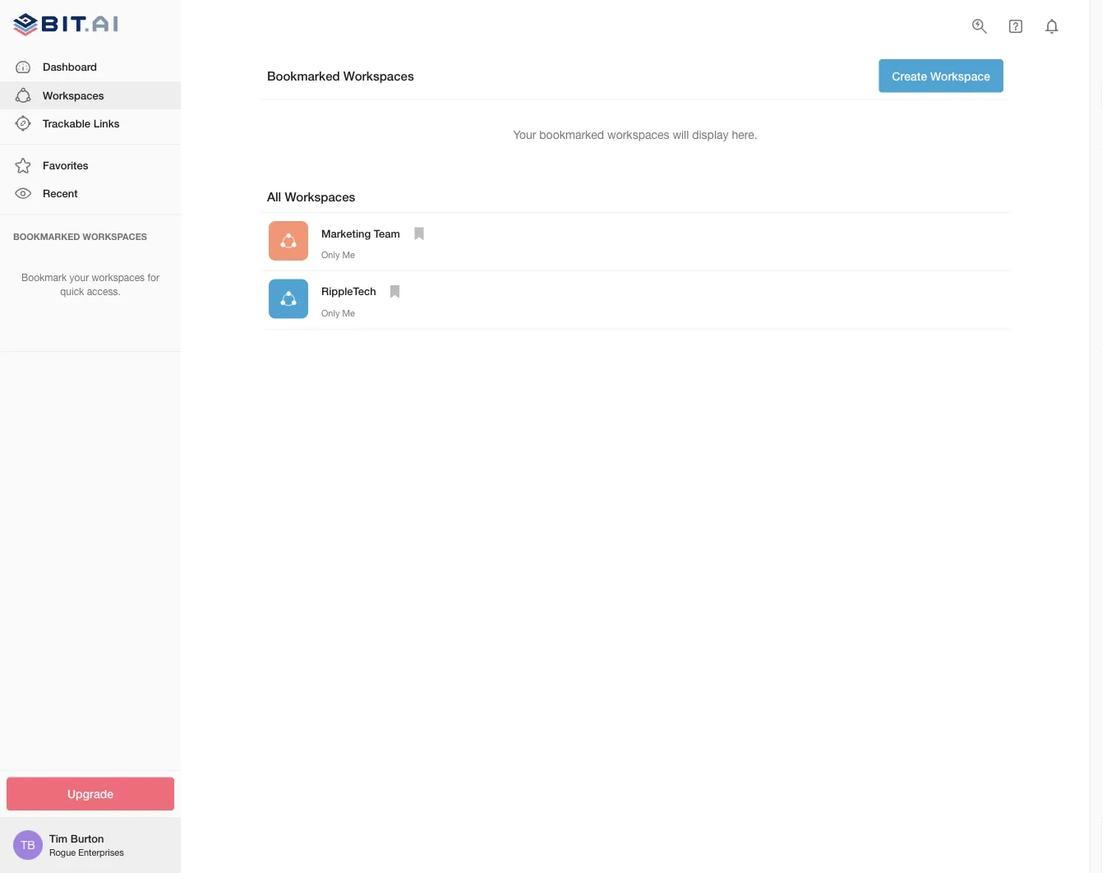 Task type: describe. For each thing, give the bounding box(es) containing it.
upgrade button
[[7, 778, 174, 811]]

recent button
[[0, 180, 181, 208]]

access.
[[87, 286, 121, 297]]

only me for rippletech
[[322, 308, 355, 318]]

bookmarked workspaces
[[267, 68, 414, 83]]

dashboard
[[43, 61, 97, 73]]

tim burton rogue enterprises
[[49, 832, 124, 858]]

only for rippletech
[[322, 308, 340, 318]]

recent
[[43, 187, 78, 200]]

trackable links
[[43, 117, 120, 130]]

tim
[[49, 832, 68, 845]]

trackable
[[43, 117, 91, 130]]

here.
[[732, 127, 758, 141]]

team
[[374, 227, 400, 240]]

display
[[693, 127, 729, 141]]

workspaces
[[83, 231, 147, 242]]

your
[[70, 272, 89, 283]]

your
[[514, 127, 537, 141]]

workspaces for for
[[92, 272, 145, 283]]

bookmark your workspaces for quick access.
[[21, 272, 159, 297]]

workspaces button
[[0, 81, 181, 109]]

bookmarked
[[13, 231, 80, 242]]

favorites button
[[0, 151, 181, 180]]

workspaces for bookmarked workspaces
[[344, 68, 414, 83]]

will
[[673, 127, 689, 141]]

bookmarked workspaces
[[13, 231, 147, 242]]

only for marketing team
[[322, 250, 340, 260]]

me for marketing team
[[342, 250, 355, 260]]

links
[[93, 117, 120, 130]]

create
[[893, 69, 928, 83]]

bookmark
[[21, 272, 67, 283]]



Task type: vqa. For each thing, say whether or not it's contained in the screenshot.
Workspace Name text field
no



Task type: locate. For each thing, give the bounding box(es) containing it.
0 vertical spatial bookmark image
[[409, 224, 429, 243]]

trackable links button
[[0, 109, 181, 137]]

0 vertical spatial only
[[322, 250, 340, 260]]

enterprises
[[78, 847, 124, 858]]

workspaces up the "access."
[[92, 272, 145, 283]]

2 only from the top
[[322, 308, 340, 318]]

2 me from the top
[[342, 308, 355, 318]]

0 horizontal spatial bookmark image
[[385, 282, 405, 302]]

1 me from the top
[[342, 250, 355, 260]]

2 only me from the top
[[322, 308, 355, 318]]

only down marketing
[[322, 250, 340, 260]]

1 vertical spatial workspaces
[[92, 272, 145, 283]]

only me for marketing team
[[322, 250, 355, 260]]

for
[[148, 272, 159, 283]]

quick
[[60, 286, 84, 297]]

0 vertical spatial workspaces
[[344, 68, 414, 83]]

workspaces for will
[[608, 127, 670, 141]]

marketing team
[[322, 227, 400, 240]]

only
[[322, 250, 340, 260], [322, 308, 340, 318]]

favorites
[[43, 159, 88, 172]]

rogue
[[49, 847, 76, 858]]

bookmarked
[[267, 68, 340, 83]]

workspaces down "dashboard"
[[43, 89, 104, 101]]

1 vertical spatial bookmark image
[[385, 282, 405, 302]]

dashboard button
[[0, 53, 181, 81]]

bookmarked
[[540, 127, 605, 141]]

your bookmarked workspaces will display here.
[[514, 127, 758, 141]]

tb
[[21, 838, 35, 852]]

1 horizontal spatial bookmark image
[[409, 224, 429, 243]]

bookmark image right the rippletech
[[385, 282, 405, 302]]

1 only me from the top
[[322, 250, 355, 260]]

burton
[[71, 832, 104, 845]]

all
[[267, 190, 281, 204]]

bookmark image for rippletech
[[385, 282, 405, 302]]

1 only from the top
[[322, 250, 340, 260]]

marketing
[[322, 227, 371, 240]]

workspaces left will
[[608, 127, 670, 141]]

1 vertical spatial only me
[[322, 308, 355, 318]]

bookmark image for marketing team
[[409, 224, 429, 243]]

only me down marketing
[[322, 250, 355, 260]]

workspace
[[931, 69, 991, 83]]

workspaces
[[344, 68, 414, 83], [43, 89, 104, 101], [285, 190, 355, 204]]

workspaces for all workspaces
[[285, 190, 355, 204]]

1 vertical spatial me
[[342, 308, 355, 318]]

0 vertical spatial only me
[[322, 250, 355, 260]]

only down the rippletech
[[322, 308, 340, 318]]

me down the rippletech
[[342, 308, 355, 318]]

workspaces right bookmarked
[[344, 68, 414, 83]]

workspaces up marketing
[[285, 190, 355, 204]]

1 horizontal spatial workspaces
[[608, 127, 670, 141]]

me for rippletech
[[342, 308, 355, 318]]

rippletech
[[322, 285, 376, 298]]

workspaces inside button
[[43, 89, 104, 101]]

upgrade
[[67, 787, 113, 801]]

0 horizontal spatial workspaces
[[92, 272, 145, 283]]

0 vertical spatial me
[[342, 250, 355, 260]]

all workspaces
[[267, 190, 355, 204]]

bookmark image right team on the left of the page
[[409, 224, 429, 243]]

create workspace
[[893, 69, 991, 83]]

bookmark image
[[409, 224, 429, 243], [385, 282, 405, 302]]

only me down the rippletech
[[322, 308, 355, 318]]

0 vertical spatial workspaces
[[608, 127, 670, 141]]

only me
[[322, 250, 355, 260], [322, 308, 355, 318]]

1 vertical spatial only
[[322, 308, 340, 318]]

2 vertical spatial workspaces
[[285, 190, 355, 204]]

workspaces
[[608, 127, 670, 141], [92, 272, 145, 283]]

me
[[342, 250, 355, 260], [342, 308, 355, 318]]

me down marketing
[[342, 250, 355, 260]]

1 vertical spatial workspaces
[[43, 89, 104, 101]]

workspaces inside bookmark your workspaces for quick access.
[[92, 272, 145, 283]]



